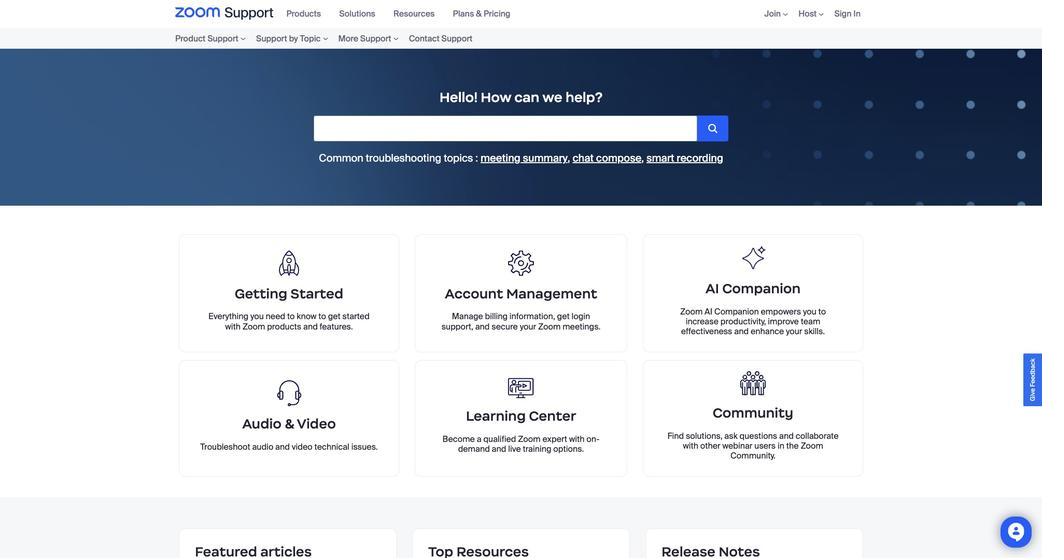Task type: describe. For each thing, give the bounding box(es) containing it.
contact
[[409, 33, 440, 44]]

ask
[[725, 431, 738, 442]]

plans & pricing link
[[453, 9, 519, 19]]

can
[[515, 89, 540, 106]]

support by topic
[[256, 33, 321, 44]]

and inside zoom ai companion empowers you to increase productivity, improve team effectiveness and enhance your skills.
[[735, 326, 749, 337]]

we
[[543, 89, 563, 106]]

getting
[[235, 286, 288, 302]]

zoom inside manage billing information, get login support, and secure your zoom meetings.
[[538, 321, 561, 332]]

ai companion
[[706, 281, 801, 297]]

none search field inside 'main content'
[[314, 116, 705, 142]]

account management
[[445, 286, 598, 302]]

need
[[266, 311, 285, 322]]

summary
[[523, 151, 568, 165]]

get inside everything you need to know to get started with zoom products and features.
[[328, 311, 341, 322]]

options.
[[554, 444, 584, 455]]

audio
[[242, 416, 282, 433]]

contact support
[[409, 33, 473, 44]]

1 , from the left
[[568, 151, 571, 165]]

plans & pricing
[[453, 9, 511, 19]]

issues.
[[352, 442, 378, 453]]

join link
[[765, 9, 789, 19]]

users
[[755, 441, 776, 452]]

hello! how can we help?
[[440, 89, 603, 106]]

2 , from the left
[[642, 151, 644, 165]]

find solutions, ask questions and collaborate with other webinar users in the zoom community.
[[668, 431, 839, 462]]

zoom inside everything you need to know to get started with zoom products and features.
[[243, 321, 265, 332]]

know
[[297, 311, 317, 322]]

and inside find solutions, ask questions and collaborate with other webinar users in the zoom community.
[[780, 431, 794, 442]]

you inside zoom ai companion empowers you to increase productivity, improve team effectiveness and enhance your skills.
[[804, 307, 817, 317]]

to for started
[[319, 311, 326, 322]]

sign in link
[[835, 9, 861, 19]]

webinar
[[723, 441, 753, 452]]

product
[[175, 33, 206, 44]]

smart
[[647, 151, 675, 165]]

empowers
[[761, 307, 802, 317]]

& for video
[[285, 416, 294, 433]]

team
[[801, 316, 821, 327]]

secure
[[492, 321, 518, 332]]

sign in
[[835, 9, 861, 19]]

demand
[[458, 444, 490, 455]]

become
[[443, 434, 475, 445]]

support for product support
[[208, 33, 239, 44]]

qualified
[[484, 434, 516, 445]]

0 horizontal spatial to
[[287, 311, 295, 322]]

management
[[507, 286, 598, 302]]

your inside zoom ai companion empowers you to increase productivity, improve team effectiveness and enhance your skills.
[[786, 326, 803, 337]]

host
[[799, 9, 817, 19]]

pricing
[[484, 9, 511, 19]]

improve
[[769, 316, 799, 327]]

the
[[787, 441, 799, 452]]

center
[[529, 408, 577, 425]]

account
[[445, 286, 503, 302]]

with inside find solutions, ask questions and collaborate with other webinar users in the zoom community.
[[683, 441, 699, 452]]

meeting summary link
[[481, 151, 568, 165]]

login
[[572, 311, 591, 322]]

audio & video
[[242, 416, 336, 433]]

troubleshoot
[[200, 442, 250, 453]]

training
[[523, 444, 552, 455]]

with inside everything you need to know to get started with zoom products and features.
[[225, 321, 241, 332]]

products
[[267, 321, 302, 332]]

2 support from the left
[[256, 33, 287, 44]]

solutions
[[339, 9, 376, 19]]

products link
[[287, 9, 329, 19]]

getting started
[[235, 286, 344, 302]]

contact support link
[[404, 31, 478, 45]]

expert
[[543, 434, 567, 445]]

& for pricing
[[476, 9, 482, 19]]

manage billing information, get login support, and secure your zoom meetings.
[[442, 311, 601, 332]]

video
[[297, 416, 336, 433]]

clear image
[[697, 126, 705, 133]]

zoom support image
[[175, 7, 274, 21]]

to for companion
[[819, 307, 826, 317]]

features.
[[320, 321, 353, 332]]

a
[[477, 434, 482, 445]]

hello!
[[440, 89, 478, 106]]

technical
[[315, 442, 350, 453]]

:
[[476, 151, 478, 165]]

everything you need to know to get started with zoom products and features.
[[209, 311, 370, 332]]

menu bar containing products
[[281, 0, 524, 28]]

resources
[[394, 9, 435, 19]]

meetings.
[[563, 321, 601, 332]]

enhance
[[751, 326, 785, 337]]

billing
[[485, 311, 508, 322]]

menu bar containing join
[[749, 0, 867, 28]]

plans
[[453, 9, 474, 19]]

compose
[[597, 151, 642, 165]]

become a qualified zoom expert with on- demand and live training options.
[[443, 434, 600, 455]]

community
[[713, 405, 794, 422]]

collaborate
[[796, 431, 839, 442]]

troubleshoot audio and video technical issues.
[[200, 442, 378, 453]]



Task type: locate. For each thing, give the bounding box(es) containing it.
Search text field
[[314, 116, 697, 141]]

search image
[[709, 124, 718, 133]]

effectiveness
[[682, 326, 733, 337]]

topic
[[300, 33, 321, 44]]

1 horizontal spatial with
[[569, 434, 585, 445]]

1 get from the left
[[557, 311, 570, 322]]

search image
[[709, 124, 718, 133]]

with
[[225, 321, 241, 332], [569, 434, 585, 445], [683, 441, 699, 452]]

zoom up effectiveness
[[681, 307, 703, 317]]

get left started
[[328, 311, 341, 322]]

with left the on-
[[569, 434, 585, 445]]

2 horizontal spatial to
[[819, 307, 826, 317]]

smart recording link
[[647, 151, 724, 165]]

, left smart
[[642, 151, 644, 165]]

1 vertical spatial &
[[285, 416, 294, 433]]

products
[[287, 9, 321, 19]]

and inside everything you need to know to get started with zoom products and features.
[[303, 321, 318, 332]]

support for more support
[[360, 33, 392, 44]]

get
[[557, 311, 570, 322], [328, 311, 341, 322]]

meeting
[[481, 151, 521, 165]]

0 vertical spatial ai
[[706, 281, 720, 297]]

zoom down the learning center on the bottom
[[518, 434, 541, 445]]

more support
[[339, 33, 392, 44]]

by
[[289, 33, 298, 44]]

help?
[[566, 89, 603, 106]]

support left by
[[256, 33, 287, 44]]

other
[[701, 441, 721, 452]]

0 horizontal spatial ,
[[568, 151, 571, 165]]

1 horizontal spatial in
[[854, 9, 861, 19]]

4 support from the left
[[442, 33, 473, 44]]

more support link
[[333, 31, 404, 45]]

increase
[[686, 316, 719, 327]]

to
[[819, 307, 826, 317], [287, 311, 295, 322], [319, 311, 326, 322]]

information,
[[510, 311, 556, 322]]

support down zoom support image in the left of the page
[[208, 33, 239, 44]]

main content
[[0, 49, 1043, 559]]

get inside manage billing information, get login support, and secure your zoom meetings.
[[557, 311, 570, 322]]

audio
[[252, 442, 274, 453]]

companion down ai companion
[[715, 307, 759, 317]]

find
[[668, 431, 684, 442]]

zoom left need
[[243, 321, 265, 332]]

sign
[[835, 9, 852, 19]]

started
[[291, 286, 344, 302]]

zoom ai companion empowers you to increase productivity, improve team effectiveness and enhance your skills.
[[681, 307, 826, 337]]

0 horizontal spatial in
[[778, 441, 785, 452]]

and inside become a qualified zoom expert with on- demand and live training options.
[[492, 444, 507, 455]]

in right sign
[[854, 9, 861, 19]]

topics
[[444, 151, 473, 165]]

1 horizontal spatial your
[[786, 326, 803, 337]]

and left video
[[276, 442, 290, 453]]

chat compose link
[[573, 151, 642, 165]]

companion inside zoom ai companion empowers you to increase productivity, improve team effectiveness and enhance your skills.
[[715, 307, 759, 317]]

your right secure
[[520, 321, 537, 332]]

with down the "getting"
[[225, 321, 241, 332]]

1 vertical spatial ai
[[705, 307, 713, 317]]

&
[[476, 9, 482, 19], [285, 416, 294, 433]]

learning
[[466, 408, 526, 425]]

to right need
[[287, 311, 295, 322]]

1 vertical spatial companion
[[715, 307, 759, 317]]

1 horizontal spatial you
[[804, 307, 817, 317]]

on-
[[587, 434, 600, 445]]

main content containing hello! how can we help?
[[0, 49, 1043, 559]]

& inside 'main content'
[[285, 416, 294, 433]]

recording
[[677, 151, 724, 165]]

3 support from the left
[[360, 33, 392, 44]]

0 vertical spatial in
[[854, 9, 861, 19]]

manage
[[452, 311, 483, 322]]

2 horizontal spatial with
[[683, 441, 699, 452]]

and right users
[[780, 431, 794, 442]]

support,
[[442, 321, 474, 332]]

0 horizontal spatial get
[[328, 311, 341, 322]]

solutions link
[[339, 9, 383, 19]]

menu bar
[[281, 0, 524, 28], [749, 0, 867, 28], [175, 28, 509, 49]]

community.
[[731, 451, 776, 462]]

you inside everything you need to know to get started with zoom products and features.
[[251, 311, 264, 322]]

with left other
[[683, 441, 699, 452]]

1 support from the left
[[208, 33, 239, 44]]

common troubleshooting topics : meeting summary , chat compose , smart recording
[[319, 151, 724, 165]]

0 vertical spatial companion
[[723, 281, 801, 297]]

2 get from the left
[[328, 311, 341, 322]]

started
[[343, 311, 370, 322]]

zoom left meetings.
[[538, 321, 561, 332]]

questions
[[740, 431, 778, 442]]

ai inside zoom ai companion empowers you to increase productivity, improve team effectiveness and enhance your skills.
[[705, 307, 713, 317]]

troubleshooting
[[366, 151, 442, 165]]

join
[[765, 9, 781, 19]]

learning center
[[466, 408, 577, 425]]

support right more
[[360, 33, 392, 44]]

companion
[[723, 281, 801, 297], [715, 307, 759, 317]]

get left login
[[557, 311, 570, 322]]

to inside zoom ai companion empowers you to increase productivity, improve team effectiveness and enhance your skills.
[[819, 307, 826, 317]]

1 vertical spatial in
[[778, 441, 785, 452]]

zoom inside become a qualified zoom expert with on- demand and live training options.
[[518, 434, 541, 445]]

support for contact support
[[442, 33, 473, 44]]

you left need
[[251, 311, 264, 322]]

product support
[[175, 33, 239, 44]]

your
[[520, 321, 537, 332], [786, 326, 803, 337]]

and inside manage billing information, get login support, and secure your zoom meetings.
[[476, 321, 490, 332]]

0 horizontal spatial &
[[285, 416, 294, 433]]

0 vertical spatial &
[[476, 9, 482, 19]]

to right know
[[319, 311, 326, 322]]

video
[[292, 442, 313, 453]]

you up skills.
[[804, 307, 817, 317]]

menu bar containing product support
[[175, 28, 509, 49]]

companion up empowers
[[723, 281, 801, 297]]

0 horizontal spatial you
[[251, 311, 264, 322]]

1 horizontal spatial to
[[319, 311, 326, 322]]

0 horizontal spatial with
[[225, 321, 241, 332]]

product support link
[[175, 31, 251, 45]]

productivity,
[[721, 316, 767, 327]]

1 horizontal spatial &
[[476, 9, 482, 19]]

zoom right the
[[801, 441, 824, 452]]

your left skills.
[[786, 326, 803, 337]]

solutions,
[[686, 431, 723, 442]]

everything
[[209, 311, 249, 322]]

in
[[854, 9, 861, 19], [778, 441, 785, 452]]

common
[[319, 151, 364, 165]]

0 horizontal spatial your
[[520, 321, 537, 332]]

chat
[[573, 151, 594, 165]]

you
[[804, 307, 817, 317], [251, 311, 264, 322]]

and left live
[[492, 444, 507, 455]]

ai up increase
[[706, 281, 720, 297]]

resources link
[[394, 9, 443, 19]]

1 horizontal spatial get
[[557, 311, 570, 322]]

how
[[481, 89, 512, 106]]

to up skills.
[[819, 307, 826, 317]]

in inside find solutions, ask questions and collaborate with other webinar users in the zoom community.
[[778, 441, 785, 452]]

live
[[509, 444, 521, 455]]

and left features.
[[303, 321, 318, 332]]

host link
[[799, 9, 825, 19]]

skills.
[[805, 326, 826, 337]]

,
[[568, 151, 571, 165], [642, 151, 644, 165]]

& up troubleshoot audio and video technical issues. in the left bottom of the page
[[285, 416, 294, 433]]

ai up effectiveness
[[705, 307, 713, 317]]

None search field
[[314, 116, 705, 142]]

support down plans
[[442, 33, 473, 44]]

with inside become a qualified zoom expert with on- demand and live training options.
[[569, 434, 585, 445]]

1 horizontal spatial ,
[[642, 151, 644, 165]]

, left chat
[[568, 151, 571, 165]]

and left secure
[[476, 321, 490, 332]]

& right plans
[[476, 9, 482, 19]]

in left the
[[778, 441, 785, 452]]

and left enhance
[[735, 326, 749, 337]]

zoom inside find solutions, ask questions and collaborate with other webinar users in the zoom community.
[[801, 441, 824, 452]]

zoom inside zoom ai companion empowers you to increase productivity, improve team effectiveness and enhance your skills.
[[681, 307, 703, 317]]

your inside manage billing information, get login support, and secure your zoom meetings.
[[520, 321, 537, 332]]



Task type: vqa. For each thing, say whether or not it's contained in the screenshot.
add to the left
no



